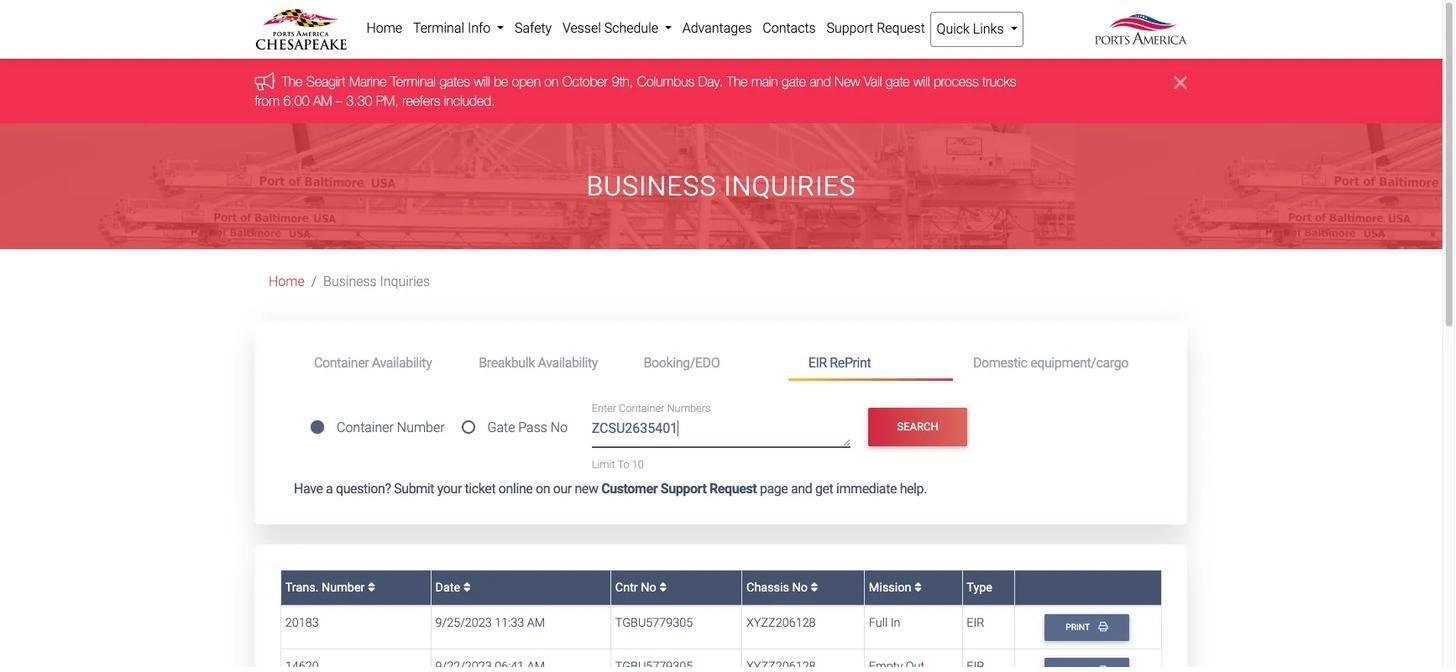 Task type: describe. For each thing, give the bounding box(es) containing it.
1 horizontal spatial am
[[527, 617, 545, 631]]

0 horizontal spatial business inquiries
[[323, 274, 430, 290]]

ticket
[[465, 481, 496, 497]]

submit
[[394, 481, 434, 497]]

trans. number link
[[285, 581, 375, 595]]

0 vertical spatial business
[[587, 170, 717, 202]]

quick
[[937, 21, 970, 37]]

have
[[294, 481, 323, 497]]

no for chassis no
[[793, 581, 808, 595]]

1 vertical spatial container
[[619, 403, 665, 415]]

your
[[437, 481, 462, 497]]

advantages link
[[677, 12, 758, 45]]

2 print image from the top
[[1099, 666, 1108, 668]]

help.
[[900, 481, 927, 497]]

customer support request link
[[602, 481, 757, 497]]

from
[[255, 93, 280, 108]]

1 gate from the left
[[783, 74, 807, 89]]

have a question? submit your ticket online on our new customer support request page and get immediate help.
[[294, 481, 927, 497]]

domestic equipment/cargo
[[973, 355, 1129, 371]]

question?
[[336, 481, 391, 497]]

mission
[[869, 581, 915, 595]]

gate pass no
[[488, 420, 568, 436]]

seagirt
[[307, 74, 346, 89]]

container number
[[337, 420, 445, 436]]

pm,
[[377, 93, 399, 108]]

on inside the seagirt marine terminal gates will be open on october 9th, columbus day. the main gate and new vail gate will process trucks from 6:00 am – 3:30 pm, reefers included.
[[545, 74, 559, 89]]

chassis
[[747, 581, 790, 595]]

number for container number
[[397, 420, 445, 436]]

get
[[816, 481, 834, 497]]

quick links link
[[931, 12, 1024, 47]]

safety
[[515, 20, 552, 36]]

11:33
[[495, 617, 524, 631]]

support request link
[[821, 12, 931, 45]]

equipment/cargo
[[1031, 355, 1129, 371]]

9/25/2023 11:33 am
[[435, 617, 545, 631]]

be
[[494, 74, 509, 89]]

mission link
[[869, 581, 922, 595]]

1 horizontal spatial inquiries
[[724, 170, 856, 202]]

and inside the seagirt marine terminal gates will be open on october 9th, columbus day. the main gate and new vail gate will process trucks from 6:00 am – 3:30 pm, reefers included.
[[810, 74, 832, 89]]

october
[[563, 74, 609, 89]]

0 vertical spatial home
[[367, 20, 402, 36]]

the seagirt marine terminal gates will be open on october 9th, columbus day. the main gate and new vail gate will process trucks from 6:00 am – 3:30 pm, reefers included. link
[[255, 74, 1017, 108]]

gates
[[440, 74, 471, 89]]

eir reprint link
[[788, 348, 953, 381]]

2 will from the left
[[914, 74, 931, 89]]

page
[[760, 481, 788, 497]]

availability for container availability
[[372, 355, 432, 371]]

container availability link
[[294, 348, 459, 379]]

process
[[934, 74, 979, 89]]

vessel schedule
[[563, 20, 662, 36]]

2 the from the left
[[727, 74, 748, 89]]

9th,
[[612, 74, 634, 89]]

marine
[[350, 74, 387, 89]]

main
[[752, 74, 779, 89]]

breakbulk availability link
[[459, 348, 624, 379]]

print link
[[1045, 615, 1130, 641]]

breakbulk
[[479, 355, 535, 371]]

bullhorn image
[[255, 72, 282, 91]]

tgbu5779305
[[616, 617, 693, 631]]

10
[[632, 458, 644, 471]]

cntr
[[616, 581, 638, 595]]

0 vertical spatial terminal
[[413, 20, 465, 36]]

sort image for mission
[[915, 582, 922, 594]]

enter container numbers
[[592, 403, 711, 415]]

0 horizontal spatial business
[[323, 274, 377, 290]]

new
[[835, 74, 861, 89]]

0 vertical spatial support
[[827, 20, 874, 36]]

1 will from the left
[[475, 74, 491, 89]]

availability for breakbulk availability
[[538, 355, 598, 371]]

reprint
[[830, 355, 871, 371]]

cntr no link
[[616, 581, 667, 595]]

included.
[[445, 93, 496, 108]]

eir for eir
[[967, 617, 985, 631]]

the seagirt marine terminal gates will be open on october 9th, columbus day. the main gate and new vail gate will process trucks from 6:00 am – 3:30 pm, reefers included.
[[255, 74, 1017, 108]]

domestic equipment/cargo link
[[953, 348, 1149, 379]]

print
[[1066, 623, 1092, 634]]

pass
[[518, 420, 548, 436]]



Task type: vqa. For each thing, say whether or not it's contained in the screenshot.
Advantages
yes



Task type: locate. For each thing, give the bounding box(es) containing it.
terminal left info
[[413, 20, 465, 36]]

sort image right chassis
[[811, 582, 819, 594]]

to
[[618, 458, 630, 471]]

numbers
[[667, 403, 711, 415]]

1 horizontal spatial home
[[367, 20, 402, 36]]

1 horizontal spatial number
[[397, 420, 445, 436]]

contacts link
[[758, 12, 821, 45]]

container inside container availability link
[[314, 355, 369, 371]]

2 vertical spatial container
[[337, 420, 394, 436]]

and left new
[[810, 74, 832, 89]]

0 horizontal spatial am
[[314, 93, 333, 108]]

advantages
[[683, 20, 752, 36]]

eir for eir reprint
[[809, 355, 827, 371]]

availability up container number
[[372, 355, 432, 371]]

on
[[545, 74, 559, 89], [536, 481, 550, 497]]

inquiries
[[724, 170, 856, 202], [380, 274, 430, 290]]

1 horizontal spatial gate
[[886, 74, 911, 89]]

sort image up 9/25/2023
[[463, 582, 471, 594]]

contacts
[[763, 20, 816, 36]]

gate
[[783, 74, 807, 89], [886, 74, 911, 89]]

sort image for chassis no
[[811, 582, 819, 594]]

sort image
[[368, 582, 375, 594], [915, 582, 922, 594]]

1 horizontal spatial request
[[877, 20, 925, 36]]

date
[[435, 581, 463, 595]]

online
[[499, 481, 533, 497]]

the seagirt marine terminal gates will be open on october 9th, columbus day. the main gate and new vail gate will process trucks from 6:00 am – 3:30 pm, reefers included. alert
[[0, 59, 1443, 124]]

1 vertical spatial business
[[323, 274, 377, 290]]

xyzz206128
[[747, 617, 816, 631]]

type
[[967, 581, 993, 595]]

terminal up reefers
[[391, 74, 436, 89]]

1 vertical spatial and
[[791, 481, 813, 497]]

a
[[326, 481, 333, 497]]

am inside the seagirt marine terminal gates will be open on october 9th, columbus day. the main gate and new vail gate will process trucks from 6:00 am – 3:30 pm, reefers included.
[[314, 93, 333, 108]]

on left our
[[536, 481, 550, 497]]

print image
[[1099, 623, 1108, 632], [1099, 666, 1108, 668]]

eir down type
[[967, 617, 985, 631]]

1 vertical spatial home
[[269, 274, 305, 290]]

no right chassis
[[793, 581, 808, 595]]

breakbulk availability
[[479, 355, 598, 371]]

am left '–'
[[314, 93, 333, 108]]

container right enter in the left of the page
[[619, 403, 665, 415]]

no right the 'pass'
[[551, 420, 568, 436]]

sort image inside chassis no link
[[811, 582, 819, 594]]

search button
[[869, 408, 968, 447]]

sort image inside mission 'link'
[[915, 582, 922, 594]]

immediate
[[837, 481, 897, 497]]

2 horizontal spatial sort image
[[811, 582, 819, 594]]

in
[[891, 617, 901, 631]]

1 vertical spatial print image
[[1099, 666, 1108, 668]]

sort image inside date link
[[463, 582, 471, 594]]

trans. number
[[285, 581, 368, 595]]

request left quick
[[877, 20, 925, 36]]

1 vertical spatial number
[[322, 581, 365, 595]]

6:00
[[284, 93, 310, 108]]

home
[[367, 20, 402, 36], [269, 274, 305, 290]]

customer
[[602, 481, 658, 497]]

–
[[336, 93, 343, 108]]

number right trans.
[[322, 581, 365, 595]]

3 sort image from the left
[[811, 582, 819, 594]]

quick links
[[937, 21, 1007, 37]]

no for cntr no
[[641, 581, 657, 595]]

0 vertical spatial eir
[[809, 355, 827, 371]]

1 vertical spatial support
[[661, 481, 707, 497]]

links
[[973, 21, 1004, 37]]

0 horizontal spatial will
[[475, 74, 491, 89]]

our
[[553, 481, 572, 497]]

date link
[[435, 581, 471, 595]]

0 horizontal spatial home
[[269, 274, 305, 290]]

booking/edo link
[[624, 348, 788, 379]]

the
[[282, 74, 303, 89], [727, 74, 748, 89]]

domestic
[[973, 355, 1028, 371]]

eir reprint
[[809, 355, 871, 371]]

sort image inside cntr no link
[[660, 582, 667, 594]]

trucks
[[983, 74, 1017, 89]]

eir
[[809, 355, 827, 371], [967, 617, 985, 631]]

terminal info link
[[408, 12, 510, 45]]

0 vertical spatial print image
[[1099, 623, 1108, 632]]

chassis no
[[747, 581, 811, 595]]

20183
[[285, 617, 319, 631]]

2 availability from the left
[[538, 355, 598, 371]]

0 horizontal spatial the
[[282, 74, 303, 89]]

container for container availability
[[314, 355, 369, 371]]

the right day.
[[727, 74, 748, 89]]

container for container number
[[337, 420, 394, 436]]

availability inside "link"
[[538, 355, 598, 371]]

limit to 10
[[592, 458, 644, 471]]

container availability
[[314, 355, 432, 371]]

and left the 'get'
[[791, 481, 813, 497]]

on right open
[[545, 74, 559, 89]]

am right 11:33
[[527, 617, 545, 631]]

full
[[869, 617, 888, 631]]

open
[[513, 74, 541, 89]]

1 horizontal spatial sort image
[[915, 582, 922, 594]]

cntr no
[[616, 581, 660, 595]]

0 horizontal spatial sort image
[[368, 582, 375, 594]]

1 horizontal spatial sort image
[[660, 582, 667, 594]]

terminal
[[413, 20, 465, 36], [391, 74, 436, 89]]

print image down the print link
[[1099, 666, 1108, 668]]

sort image for trans. number
[[368, 582, 375, 594]]

2 sort image from the left
[[915, 582, 922, 594]]

info
[[468, 20, 491, 36]]

0 vertical spatial container
[[314, 355, 369, 371]]

9/25/2023
[[435, 617, 492, 631]]

2 horizontal spatial no
[[793, 581, 808, 595]]

support request
[[827, 20, 925, 36]]

chassis no link
[[747, 581, 819, 595]]

0 horizontal spatial request
[[710, 481, 757, 497]]

1 vertical spatial terminal
[[391, 74, 436, 89]]

eir left the reprint
[[809, 355, 827, 371]]

gate
[[488, 420, 515, 436]]

will left process
[[914, 74, 931, 89]]

0 vertical spatial home link
[[361, 12, 408, 45]]

0 vertical spatial business inquiries
[[587, 170, 856, 202]]

0 vertical spatial request
[[877, 20, 925, 36]]

vessel
[[563, 20, 601, 36]]

new
[[575, 481, 599, 497]]

1 horizontal spatial the
[[727, 74, 748, 89]]

will left be
[[475, 74, 491, 89]]

gate right the vail
[[886, 74, 911, 89]]

trans.
[[285, 581, 319, 595]]

0 vertical spatial on
[[545, 74, 559, 89]]

1 horizontal spatial home link
[[361, 12, 408, 45]]

number up the submit
[[397, 420, 445, 436]]

number
[[397, 420, 445, 436], [322, 581, 365, 595]]

safety link
[[510, 12, 557, 45]]

1 the from the left
[[282, 74, 303, 89]]

1 vertical spatial eir
[[967, 617, 985, 631]]

0 horizontal spatial support
[[661, 481, 707, 497]]

availability
[[372, 355, 432, 371], [538, 355, 598, 371]]

the up 6:00
[[282, 74, 303, 89]]

1 vertical spatial inquiries
[[380, 274, 430, 290]]

1 sort image from the left
[[368, 582, 375, 594]]

container
[[314, 355, 369, 371], [619, 403, 665, 415], [337, 420, 394, 436]]

availability up enter in the left of the page
[[538, 355, 598, 371]]

1 vertical spatial request
[[710, 481, 757, 497]]

0 horizontal spatial gate
[[783, 74, 807, 89]]

1 horizontal spatial availability
[[538, 355, 598, 371]]

container up container number
[[314, 355, 369, 371]]

0 horizontal spatial no
[[551, 420, 568, 436]]

1 horizontal spatial support
[[827, 20, 874, 36]]

1 vertical spatial home link
[[269, 274, 305, 290]]

0 vertical spatial am
[[314, 93, 333, 108]]

sort image
[[463, 582, 471, 594], [660, 582, 667, 594], [811, 582, 819, 594]]

support up new
[[827, 20, 874, 36]]

schedule
[[604, 20, 659, 36]]

1 vertical spatial business inquiries
[[323, 274, 430, 290]]

am
[[314, 93, 333, 108], [527, 617, 545, 631]]

0 horizontal spatial home link
[[269, 274, 305, 290]]

gate right the main
[[783, 74, 807, 89]]

0 horizontal spatial availability
[[372, 355, 432, 371]]

sort image inside 'trans. number' link
[[368, 582, 375, 594]]

full in
[[869, 617, 901, 631]]

terminal inside the seagirt marine terminal gates will be open on october 9th, columbus day. the main gate and new vail gate will process trucks from 6:00 am – 3:30 pm, reefers included.
[[391, 74, 436, 89]]

support
[[827, 20, 874, 36], [661, 481, 707, 497]]

booking/edo
[[644, 355, 720, 371]]

support right customer
[[661, 481, 707, 497]]

sort image for cntr no
[[660, 582, 667, 594]]

close image
[[1175, 73, 1188, 93]]

container up the question?
[[337, 420, 394, 436]]

1 horizontal spatial business inquiries
[[587, 170, 856, 202]]

sort image right 'cntr'
[[660, 582, 667, 594]]

and
[[810, 74, 832, 89], [791, 481, 813, 497]]

1 horizontal spatial no
[[641, 581, 657, 595]]

0 vertical spatial number
[[397, 420, 445, 436]]

1 print image from the top
[[1099, 623, 1108, 632]]

number for trans. number
[[322, 581, 365, 595]]

business inquiries
[[587, 170, 856, 202], [323, 274, 430, 290]]

0 horizontal spatial eir
[[809, 355, 827, 371]]

terminal info
[[413, 20, 494, 36]]

vail
[[865, 74, 883, 89]]

0 horizontal spatial inquiries
[[380, 274, 430, 290]]

0 vertical spatial and
[[810, 74, 832, 89]]

enter
[[592, 403, 617, 415]]

0 horizontal spatial number
[[322, 581, 365, 595]]

0 horizontal spatial sort image
[[463, 582, 471, 594]]

sort image for date
[[463, 582, 471, 594]]

1 horizontal spatial will
[[914, 74, 931, 89]]

1 availability from the left
[[372, 355, 432, 371]]

search
[[898, 421, 939, 434]]

request left page
[[710, 481, 757, 497]]

Enter Container Numbers text field
[[592, 419, 851, 447]]

2 sort image from the left
[[660, 582, 667, 594]]

1 horizontal spatial business
[[587, 170, 717, 202]]

day.
[[699, 74, 724, 89]]

1 sort image from the left
[[463, 582, 471, 594]]

reefers
[[403, 93, 441, 108]]

1 horizontal spatial eir
[[967, 617, 985, 631]]

vessel schedule link
[[557, 12, 677, 45]]

2 gate from the left
[[886, 74, 911, 89]]

1 vertical spatial on
[[536, 481, 550, 497]]

no right 'cntr'
[[641, 581, 657, 595]]

1 vertical spatial am
[[527, 617, 545, 631]]

print image right print
[[1099, 623, 1108, 632]]

0 vertical spatial inquiries
[[724, 170, 856, 202]]

columbus
[[638, 74, 695, 89]]



